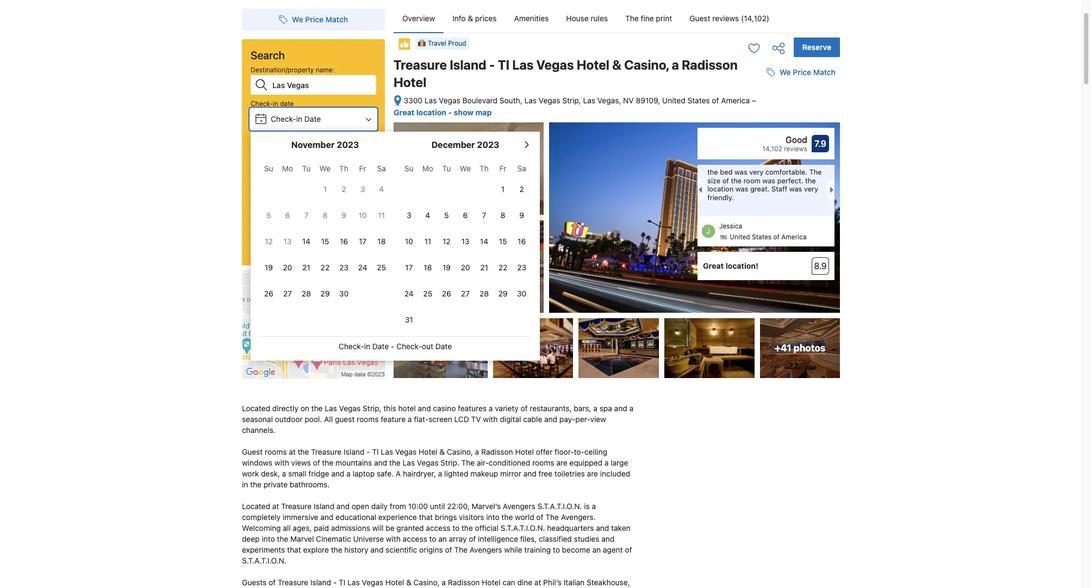 Task type: describe. For each thing, give the bounding box(es) containing it.
guest inside located directly on the las vegas strip, this hotel and casino features a variety of restaurants, bars, a spa and a seasonal outdoor pool. all guest rooms feature a flat-screen lcd tv with digital cable and pay-per-view channels. guest rooms at the treasure island - ti las vegas hotel & casino, a radisson hotel offer floor-to-ceiling windows with views of the mountains and the las vegas strip. the air-conditioned rooms are equipped a large work desk, a small fridge and a laptop safe. a hairdryer, a lighted makeup mirror and free toiletries are included in the private bathrooms. located at treasure island and open daily from 10:00 until 22:00, marvel's avengers s.t.a.t.i.o.n. is a completely immersive and educational experience that brings visitors into the world of the avengers. welcoming all ages, paid admissions will be granted access to the official s.t.a.t.i.o.n. headquarters and taken deep into the marvel cinematic universe with access to an array of intelligence files, classified studies and experiments that explore the history and scientific origins of the avengers while training to become an agent of s.t.a.t.i.o.n. guests of treasure island - ti las vegas hotel & casino, a radisson hotel can dine at phil's italia
[[242, 447, 263, 457]]

toiletries
[[555, 469, 585, 478]]

print
[[656, 14, 673, 23]]

the left world
[[502, 513, 513, 522]]

strip.
[[441, 458, 460, 467]]

a down mountains
[[347, 469, 351, 478]]

completely
[[242, 513, 281, 522]]

amenities link
[[506, 4, 558, 33]]

check-in date - check-out date
[[339, 342, 452, 351]]

spa
[[600, 404, 613, 413]]

9 December 2023 checkbox
[[513, 204, 532, 227]]

fr for december 2023
[[500, 164, 507, 173]]

5 November 2023 checkbox
[[260, 204, 278, 227]]

i'm traveling for work
[[261, 211, 325, 219]]

digital
[[500, 415, 522, 424]]

2023 for december 2023
[[477, 140, 500, 150]]

check-in date
[[271, 114, 321, 124]]

tu for november
[[302, 164, 311, 173]]

mo for december
[[423, 164, 434, 173]]

9 for 9 option
[[520, 211, 525, 220]]

and up agent
[[602, 534, 615, 544]]

price inside search section
[[305, 15, 324, 24]]

november
[[291, 140, 335, 150]]

all
[[324, 415, 333, 424]]

a right "is" on the right bottom of the page
[[592, 502, 596, 511]]

16 for 16 checkbox
[[340, 237, 348, 246]]

1 horizontal spatial ti
[[372, 447, 379, 457]]

the up "a"
[[390, 458, 401, 467]]

check- down 31 option
[[397, 342, 422, 351]]

1 vertical spatial great
[[704, 261, 724, 271]]

16 December 2023 checkbox
[[513, 230, 532, 254]]

guests
[[242, 578, 267, 587]]

america inside 3300 las vegas boulevard south, las vegas strip, las vegas, nv 89109, united states of america – great location - show map
[[722, 96, 750, 105]]

amenities
[[514, 14, 549, 23]]

vegas down history on the bottom of the page
[[362, 578, 384, 587]]

the right the perfect.
[[806, 176, 817, 185]]

location inside "the bed was very comfortable. the size of the room was perfect. the location was great.  staff was very friendly."
[[708, 185, 734, 193]]

the down visitors
[[462, 524, 473, 533]]

& right info
[[468, 14, 473, 23]]

cable
[[524, 415, 543, 424]]

the down cinematic
[[331, 545, 343, 555]]

of up cable
[[521, 404, 528, 413]]

26 for 26 december 2023 checkbox
[[442, 289, 452, 298]]

3 December 2023 checkbox
[[400, 204, 419, 227]]

1 vertical spatial price
[[794, 68, 812, 77]]

floor-
[[555, 447, 574, 457]]

lighted
[[445, 469, 469, 478]]

the inside "the bed was very comfortable. the size of the room was perfect. the location was great.  staff was very friendly."
[[810, 168, 822, 176]]

features
[[458, 404, 487, 413]]

pay-
[[560, 415, 576, 424]]

12 for 12 checkbox
[[265, 237, 273, 246]]

on inside search section
[[312, 330, 321, 339]]

0 horizontal spatial with
[[275, 458, 289, 467]]

5 for 5 checkbox
[[445, 211, 449, 220]]

the down array at the left bottom of page
[[454, 545, 468, 555]]

1 horizontal spatial at
[[289, 447, 296, 457]]

i'm
[[261, 211, 270, 219]]

all
[[283, 524, 291, 533]]

hotel up the vegas,
[[577, 57, 610, 72]]

0 horizontal spatial that
[[287, 545, 301, 555]]

files,
[[521, 534, 537, 544]]

a right spa
[[630, 404, 634, 413]]

a left variety
[[489, 404, 493, 413]]

check-out date
[[271, 147, 326, 156]]

island inside treasure island - ti las vegas hotel & casino, a radisson hotel
[[450, 57, 487, 72]]

of down array at the left bottom of page
[[445, 545, 452, 555]]

16 for 16 checkbox at the top
[[518, 237, 526, 246]]

taken
[[612, 524, 631, 533]]

staff
[[772, 185, 788, 193]]

hotel down scientific
[[386, 578, 404, 587]]

0 vertical spatial guest
[[690, 14, 711, 23]]

directly
[[272, 404, 299, 413]]

las up safe.
[[381, 447, 393, 457]]

1 horizontal spatial into
[[487, 513, 500, 522]]

granted
[[397, 524, 424, 533]]

date for check-in date - check-out date
[[373, 342, 389, 351]]

21 November 2023 checkbox
[[297, 256, 316, 280]]

13 for 13 november 2023 option
[[284, 237, 292, 246]]

27 December 2023 checkbox
[[456, 282, 475, 306]]

12 for 12 option in the left of the page
[[443, 237, 451, 246]]

marvel's
[[472, 502, 501, 511]]

14 November 2023 checkbox
[[297, 230, 316, 254]]

a down origins
[[442, 578, 446, 587]]

immersive
[[283, 513, 319, 522]]

history
[[345, 545, 369, 555]]

tu for december
[[443, 164, 451, 173]]

and right 'fridge'
[[332, 469, 345, 478]]

11 November 2023 checkbox
[[372, 204, 391, 227]]

daily
[[372, 502, 388, 511]]

+
[[260, 118, 263, 124]]

be
[[386, 524, 395, 533]]

0 horizontal spatial into
[[262, 534, 275, 544]]

21 December 2023 checkbox
[[475, 256, 494, 280]]

2 horizontal spatial out
[[422, 342, 434, 351]]

island down explore
[[311, 578, 331, 587]]

hotel up 3300
[[394, 75, 427, 90]]

26 November 2023 checkbox
[[260, 282, 278, 306]]

info & prices link
[[444, 4, 506, 33]]

vegas up hairdryer, on the bottom of page
[[417, 458, 439, 467]]

show on map
[[290, 330, 338, 339]]

las down history on the bottom of the page
[[348, 578, 360, 587]]

15 November 2023 checkbox
[[316, 230, 335, 254]]

20 for 20 "checkbox"
[[283, 263, 292, 272]]

0 horizontal spatial rooms
[[265, 447, 287, 457]]

date for check-in date
[[305, 114, 321, 124]]

2 vertical spatial casino,
[[414, 578, 440, 587]]

fine
[[641, 14, 654, 23]]

25 November 2023 checkbox
[[372, 256, 391, 280]]

mirror
[[501, 469, 522, 478]]

las up all
[[325, 404, 337, 413]]

2 horizontal spatial with
[[483, 415, 498, 424]]

2 vertical spatial to
[[553, 545, 560, 555]]

guest reviews (14,102)
[[690, 14, 770, 23]]

10 November 2023 checkbox
[[354, 204, 372, 227]]

from
[[390, 502, 406, 511]]

7 for 7 november 2023 option
[[304, 211, 309, 220]]

was right staff
[[790, 185, 803, 193]]

vegas,
[[598, 96, 622, 105]]

mountains
[[336, 458, 372, 467]]

the left air-
[[462, 458, 475, 467]]

educational
[[336, 513, 377, 522]]

6 for 6 november 2023 option
[[285, 211, 290, 220]]

1 vertical spatial america
[[782, 233, 807, 241]]

visitors
[[459, 513, 485, 522]]

offer
[[536, 447, 553, 457]]

the down desk,
[[250, 480, 262, 489]]

location inside 3300 las vegas boulevard south, las vegas strip, las vegas, nv 89109, united states of america – great location - show map
[[417, 108, 447, 117]]

the up headquarters
[[546, 513, 559, 522]]

united states of america
[[730, 233, 807, 241]]

casino
[[433, 404, 456, 413]]

island up paid
[[314, 502, 335, 511]]

destination/property
[[251, 66, 314, 74]]

2 for december 2023
[[520, 184, 524, 194]]

jessica
[[720, 222, 743, 230]]

0 horizontal spatial to
[[430, 534, 437, 544]]

1 horizontal spatial to
[[453, 524, 460, 533]]

casino, inside treasure island - ti las vegas hotel & casino, a radisson hotel
[[625, 57, 670, 72]]

and right spa
[[615, 404, 628, 413]]

1 vertical spatial radisson
[[482, 447, 514, 457]]

hotel up conditioned
[[516, 447, 534, 457]]

14 December 2023 checkbox
[[475, 230, 494, 254]]

10 for 10 option
[[405, 237, 413, 246]]

in for check-in date
[[296, 114, 303, 124]]

23 November 2023 checkbox
[[335, 256, 354, 280]]

1 horizontal spatial an
[[593, 545, 601, 555]]

and left taken in the bottom right of the page
[[597, 524, 610, 533]]

1 horizontal spatial united
[[730, 233, 751, 241]]

screen
[[429, 415, 453, 424]]

14 for 14 november 2023 checkbox
[[302, 237, 311, 246]]

scored 8.9 element
[[812, 257, 830, 275]]

location!
[[726, 261, 759, 271]]

vegas up guest
[[339, 404, 361, 413]]

vegas up "a"
[[395, 447, 417, 457]]

treasure right guests
[[278, 578, 309, 587]]

15 December 2023 checkbox
[[494, 230, 513, 254]]

search inside search button
[[300, 235, 327, 244]]

reviews inside good 14,102 reviews
[[785, 145, 808, 153]]

0 vertical spatial reviews
[[713, 14, 740, 23]]

of inside 3300 las vegas boulevard south, las vegas strip, las vegas, nv 89109, united states of america – great location - show map
[[712, 96, 720, 105]]

las right south,
[[525, 96, 537, 105]]

date for check-in date
[[280, 100, 294, 108]]

grid for december
[[400, 158, 532, 332]]

and up educational on the left
[[337, 502, 350, 511]]

las left the vegas,
[[584, 96, 596, 105]]

1 for december
[[502, 184, 505, 194]]

the left fine
[[626, 14, 639, 23]]

(14,102)
[[742, 14, 770, 23]]

a down hotel
[[408, 415, 412, 424]]

ages,
[[293, 524, 312, 533]]

destination/property name:
[[251, 66, 335, 74]]

and up safe.
[[374, 458, 387, 467]]

0 vertical spatial rooms
[[357, 415, 379, 424]]

of down staff
[[774, 233, 780, 241]]

ti inside treasure island - ti las vegas hotel & casino, a radisson hotel
[[498, 57, 510, 72]]

24 for 24 option
[[358, 263, 368, 272]]

89109,
[[636, 96, 661, 105]]

0 horizontal spatial avengers
[[470, 545, 503, 555]]

13 for 13 checkbox
[[462, 237, 470, 246]]

the up 'fridge'
[[322, 458, 334, 467]]

19 December 2023 checkbox
[[438, 256, 456, 280]]

the left 'room'
[[732, 176, 742, 185]]

official
[[475, 524, 499, 533]]

of right array at the left bottom of page
[[469, 534, 476, 544]]

hotel
[[399, 404, 416, 413]]

las up the great location - show map button
[[425, 96, 437, 105]]

name:
[[316, 66, 335, 74]]

18 for 18 checkbox
[[424, 263, 432, 272]]

marvel
[[291, 534, 314, 544]]

0 vertical spatial s.t.a.t.i.o.n.
[[538, 502, 582, 511]]

1 horizontal spatial with
[[386, 534, 401, 544]]

1 horizontal spatial states
[[753, 233, 772, 241]]

30 December 2023 checkbox
[[513, 282, 532, 306]]

vegas up the great location - show map button
[[439, 96, 461, 105]]

was right bed
[[735, 168, 748, 176]]

a up air-
[[475, 447, 480, 457]]

21 for 21 option
[[481, 263, 489, 272]]

2 December 2023 checkbox
[[513, 177, 532, 201]]

located directly on the las vegas strip, this hotel and casino features a variety of restaurants, bars, a spa and a seasonal outdoor pool. all guest rooms feature a flat-screen lcd tv with digital cable and pay-per-view channels. guest rooms at the treasure island - ti las vegas hotel & casino, a radisson hotel offer floor-to-ceiling windows with views of the mountains and the las vegas strip. the air-conditioned rooms are equipped a large work desk, a small fridge and a laptop safe. a hairdryer, a lighted makeup mirror and free toiletries are included in the private bathrooms. located at treasure island and open daily from 10:00 until 22:00, marvel's avengers s.t.a.t.i.o.n. is a completely immersive and educational experience that brings visitors into the world of the avengers. welcoming all ages, paid admissions will be granted access to the official s.t.a.t.i.o.n. headquarters and taken deep into the marvel cinematic universe with access to an array of intelligence files, classified studies and experiments that explore the history and scientific origins of the avengers while training to become an agent of s.t.a.t.i.o.n. guests of treasure island - ti las vegas hotel & casino, a radisson hotel can dine at phil's italia
[[242, 404, 638, 588]]

admissions
[[331, 524, 371, 533]]

pool.
[[305, 415, 322, 424]]

is
[[585, 502, 590, 511]]

a inside treasure island - ti las vegas hotel & casino, a radisson hotel
[[672, 57, 680, 72]]

1 November 2023 checkbox
[[316, 177, 335, 201]]

15 for 15 checkbox
[[499, 237, 507, 246]]

1 for november
[[324, 184, 327, 194]]

& up strip.
[[440, 447, 445, 457]]

7.9
[[815, 139, 827, 149]]

in for check-in date - check-out date
[[364, 342, 371, 351]]

mo for november
[[282, 164, 293, 173]]

private
[[264, 480, 288, 489]]

0 horizontal spatial an
[[439, 534, 447, 544]]

22 for 22 checkbox
[[321, 263, 330, 272]]

a left large
[[605, 458, 609, 467]]

channels.
[[242, 426, 276, 435]]

7 for 7 checkbox
[[482, 211, 487, 220]]

house
[[567, 14, 589, 23]]

scientific
[[386, 545, 418, 555]]

the bed was very comfortable. the size of the room was perfect. the location was great.  staff was very friendly.
[[708, 168, 822, 202]]

1 horizontal spatial casino,
[[447, 447, 473, 457]]

and down universe
[[371, 545, 384, 555]]

9 November 2023 checkbox
[[335, 204, 354, 227]]

perfect.
[[778, 176, 804, 185]]

out for date
[[296, 147, 308, 156]]

the up views
[[298, 447, 309, 457]]

+41 photos
[[775, 342, 826, 354]]

studies
[[574, 534, 600, 544]]

comfortable.
[[766, 168, 808, 176]]

28 for 28 december 2023 option
[[480, 289, 489, 298]]

info
[[453, 14, 466, 23]]

sa for december 2023
[[518, 164, 527, 173]]

5 December 2023 checkbox
[[438, 204, 456, 227]]

map inside 3300 las vegas boulevard south, las vegas strip, las vegas, nv 89109, united states of america – great location - show map
[[476, 108, 492, 117]]

3300 las vegas boulevard south, las vegas strip, las vegas, nv 89109, united states of america – great location - show map
[[394, 96, 757, 117]]

& down scientific
[[406, 578, 412, 587]]

and up flat-
[[418, 404, 431, 413]]

check- for check-out date
[[271, 147, 296, 156]]

explore
[[303, 545, 329, 555]]

18 for 18 november 2023 option
[[378, 237, 386, 246]]

2023 for november 2023
[[337, 140, 359, 150]]

check- for check-in date
[[271, 114, 296, 124]]

a left spa
[[594, 404, 598, 413]]

2 vertical spatial s.t.a.t.i.o.n.
[[242, 556, 287, 565]]

origins
[[420, 545, 443, 555]]

1 located from the top
[[242, 404, 270, 413]]

was left great.
[[736, 185, 749, 193]]

good 14,102 reviews
[[763, 135, 808, 153]]

and down restaurants,
[[545, 415, 558, 424]]

8 December 2023 checkbox
[[494, 204, 513, 227]]

0 horizontal spatial ti
[[339, 578, 346, 587]]

1 vertical spatial are
[[587, 469, 599, 478]]

1 vertical spatial very
[[805, 185, 819, 193]]

hotel left the can
[[482, 578, 501, 587]]

26 December 2023 checkbox
[[438, 282, 456, 306]]

10 December 2023 checkbox
[[400, 230, 419, 254]]

safe.
[[377, 469, 394, 478]]

6 November 2023 checkbox
[[278, 204, 297, 227]]

match inside search section
[[326, 15, 348, 24]]

a
[[396, 469, 401, 478]]

13 November 2023 checkbox
[[278, 230, 297, 254]]

while
[[505, 545, 523, 555]]

3 November 2023 checkbox
[[354, 177, 372, 201]]

and up paid
[[321, 513, 334, 522]]

on inside located directly on the las vegas strip, this hotel and casino features a variety of restaurants, bars, a spa and a seasonal outdoor pool. all guest rooms feature a flat-screen lcd tv with digital cable and pay-per-view channels. guest rooms at the treasure island - ti las vegas hotel & casino, a radisson hotel offer floor-to-ceiling windows with views of the mountains and the las vegas strip. the air-conditioned rooms are equipped a large work desk, a small fridge and a laptop safe. a hairdryer, a lighted makeup mirror and free toiletries are included in the private bathrooms. located at treasure island and open daily from 10:00 until 22:00, marvel's avengers s.t.a.t.i.o.n. is a completely immersive and educational experience that brings visitors into the world of the avengers. welcoming all ages, paid admissions will be granted access to the official s.t.a.t.i.o.n. headquarters and taken deep into the marvel cinematic universe with access to an array of intelligence files, classified studies and experiments that explore the history and scientific origins of the avengers while training to become an agent of s.t.a.t.i.o.n. guests of treasure island - ti las vegas hotel & casino, a radisson hotel can dine at phil's italia
[[301, 404, 310, 413]]

headquarters
[[548, 524, 594, 533]]

0 horizontal spatial search
[[251, 49, 285, 61]]

open
[[352, 502, 370, 511]]

+41
[[775, 342, 792, 354]]

guest reviews (14,102) link
[[681, 4, 779, 33]]

29 November 2023 checkbox
[[316, 282, 335, 306]]

agent
[[603, 545, 623, 555]]

the down all
[[277, 534, 289, 544]]

11 for 11 november 2023 checkbox
[[378, 211, 385, 220]]

1 vertical spatial at
[[272, 502, 279, 511]]

strip, inside located directly on the las vegas strip, this hotel and casino features a variety of restaurants, bars, a spa and a seasonal outdoor pool. all guest rooms feature a flat-screen lcd tv with digital cable and pay-per-view channels. guest rooms at the treasure island - ti las vegas hotel & casino, a radisson hotel offer floor-to-ceiling windows with views of the mountains and the las vegas strip. the air-conditioned rooms are equipped a large work desk, a small fridge and a laptop safe. a hairdryer, a lighted makeup mirror and free toiletries are included in the private bathrooms. located at treasure island and open daily from 10:00 until 22:00, marvel's avengers s.t.a.t.i.o.n. is a completely immersive and educational experience that brings visitors into the world of the avengers. welcoming all ages, paid admissions will be granted access to the official s.t.a.t.i.o.n. headquarters and taken deep into the marvel cinematic universe with access to an array of intelligence files, classified studies and experiments that explore the history and scientific origins of the avengers while training to become an agent of s.t.a.t.i.o.n. guests of treasure island - ti las vegas hotel & casino, a radisson hotel can dine at phil's italia
[[363, 404, 382, 413]]



Task type: vqa. For each thing, say whether or not it's contained in the screenshot.
the 12 within 12 December 2023 checkbox
yes



Task type: locate. For each thing, give the bounding box(es) containing it.
27 November 2023 checkbox
[[278, 282, 297, 306]]

0 horizontal spatial 16
[[340, 237, 348, 246]]

17 November 2023 checkbox
[[354, 230, 372, 254]]

16 inside checkbox
[[518, 237, 526, 246]]

2 2023 from the left
[[477, 140, 500, 150]]

1 20 from the left
[[283, 263, 292, 272]]

photos
[[794, 342, 826, 354]]

casino, down origins
[[414, 578, 440, 587]]

0 horizontal spatial 17
[[359, 237, 367, 246]]

28
[[302, 289, 311, 298], [480, 289, 489, 298]]

are down floor-
[[557, 458, 568, 467]]

26 inside option
[[264, 289, 274, 298]]

12 inside 12 option
[[443, 237, 451, 246]]

1 5 from the left
[[267, 211, 271, 220]]

restaurants,
[[530, 404, 572, 413]]

1 vertical spatial an
[[593, 545, 601, 555]]

4 for 4 option
[[426, 211, 431, 220]]

of right guests
[[269, 578, 276, 587]]

25 inside checkbox
[[424, 289, 433, 298]]

vegas down treasure island - ti las vegas hotel & casino, a radisson hotel
[[539, 96, 561, 105]]

17 inside option
[[405, 263, 413, 272]]

16
[[340, 237, 348, 246], [518, 237, 526, 246]]

1 vertical spatial search
[[300, 235, 327, 244]]

28 for 28 checkbox
[[302, 289, 311, 298]]

1 horizontal spatial avengers
[[503, 502, 536, 511]]

avengers
[[503, 502, 536, 511], [470, 545, 503, 555]]

1 26 from the left
[[264, 289, 274, 298]]

0 horizontal spatial casino,
[[414, 578, 440, 587]]

1 12 from the left
[[265, 237, 273, 246]]

0 horizontal spatial 12
[[265, 237, 273, 246]]

- inside 3300 las vegas boulevard south, las vegas strip, las vegas, nv 89109, united states of america – great location - show map
[[449, 108, 452, 117]]

0 horizontal spatial 4
[[379, 184, 384, 194]]

30 inside option
[[339, 289, 349, 298]]

radisson down array at the left bottom of page
[[448, 578, 480, 587]]

treasure up 'fridge'
[[311, 447, 342, 457]]

very left next icon
[[805, 185, 819, 193]]

9 inside checkbox
[[342, 211, 347, 220]]

1 7 from the left
[[304, 211, 309, 220]]

18 inside checkbox
[[424, 263, 432, 272]]

was right 'room'
[[763, 176, 776, 185]]

0 horizontal spatial strip,
[[363, 404, 382, 413]]

8 November 2023 checkbox
[[316, 204, 335, 227]]

1 vertical spatial out
[[296, 147, 308, 156]]

check- for check-in date - check-out date
[[339, 342, 364, 351]]

are down equipped
[[587, 469, 599, 478]]

casino, up strip.
[[447, 447, 473, 457]]

1 horizontal spatial 10
[[405, 237, 413, 246]]

2 12 from the left
[[443, 237, 451, 246]]

november 2023
[[291, 140, 359, 150]]

0 horizontal spatial at
[[272, 502, 279, 511]]

20 November 2023 checkbox
[[278, 256, 297, 280]]

23
[[340, 263, 349, 272], [518, 263, 527, 272]]

map inside search section
[[323, 330, 338, 339]]

work inside located directly on the las vegas strip, this hotel and casino features a variety of restaurants, bars, a spa and a seasonal outdoor pool. all guest rooms feature a flat-screen lcd tv with digital cable and pay-per-view channels. guest rooms at the treasure island - ti las vegas hotel & casino, a radisson hotel offer floor-to-ceiling windows with views of the mountains and the las vegas strip. the air-conditioned rooms are equipped a large work desk, a small fridge and a laptop safe. a hairdryer, a lighted makeup mirror and free toiletries are included in the private bathrooms. located at treasure island and open daily from 10:00 until 22:00, marvel's avengers s.t.a.t.i.o.n. is a completely immersive and educational experience that brings visitors into the world of the avengers. welcoming all ages, paid admissions will be granted access to the official s.t.a.t.i.o.n. headquarters and taken deep into the marvel cinematic universe with access to an array of intelligence files, classified studies and experiments that explore the history and scientific origins of the avengers while training to become an agent of s.t.a.t.i.o.n. guests of treasure island - ti las vegas hotel & casino, a radisson hotel can dine at phil's italia
[[242, 469, 259, 478]]

a left small
[[282, 469, 286, 478]]

island down proud
[[450, 57, 487, 72]]

4 right 3 checkbox
[[426, 211, 431, 220]]

19 for 19 checkbox on the top left of page
[[443, 263, 451, 272]]

a
[[672, 57, 680, 72], [489, 404, 493, 413], [594, 404, 598, 413], [630, 404, 634, 413], [408, 415, 412, 424], [475, 447, 480, 457], [605, 458, 609, 467], [282, 469, 286, 478], [347, 469, 351, 478], [438, 469, 443, 478], [592, 502, 596, 511], [442, 578, 446, 587]]

that down marvel
[[287, 545, 301, 555]]

23 December 2023 checkbox
[[513, 256, 532, 280]]

17 for 17 november 2023 option
[[359, 237, 367, 246]]

1 22 from the left
[[321, 263, 330, 272]]

the
[[626, 14, 639, 23], [810, 168, 822, 176], [462, 458, 475, 467], [546, 513, 559, 522], [454, 545, 468, 555]]

2 16 from the left
[[518, 237, 526, 246]]

23 right 22 december 2023 checkbox
[[518, 263, 527, 272]]

15 for 15 november 2023 checkbox
[[321, 237, 329, 246]]

ti
[[498, 57, 510, 72], [372, 447, 379, 457], [339, 578, 346, 587]]

ti up south,
[[498, 57, 510, 72]]

boulevard
[[463, 96, 498, 105]]

27
[[283, 289, 292, 298], [461, 289, 470, 298]]

su for november
[[264, 164, 274, 173]]

6 left for
[[285, 211, 290, 220]]

25 for 25 option
[[377, 263, 386, 272]]

fr up the 3 option
[[359, 164, 367, 173]]

3 for the 3 option
[[361, 184, 365, 194]]

search down 7 november 2023 option
[[300, 235, 327, 244]]

of right agent
[[625, 545, 633, 555]]

3300
[[404, 96, 423, 105]]

we price match button down reserve button
[[763, 63, 841, 82]]

23 inside checkbox
[[518, 263, 527, 272]]

fridge
[[309, 469, 329, 478]]

5 inside 5 checkbox
[[445, 211, 449, 220]]

strip, inside 3300 las vegas boulevard south, las vegas strip, las vegas, nv 89109, united states of america – great location - show map
[[563, 96, 582, 105]]

0 horizontal spatial out
[[273, 132, 283, 140]]

29 right 28 december 2023 option
[[499, 289, 508, 298]]

8 for 8 checkbox
[[323, 211, 328, 220]]

0 vertical spatial 3
[[361, 184, 365, 194]]

december 2023
[[432, 140, 500, 150]]

2 vertical spatial radisson
[[448, 578, 480, 587]]

2 su from the left
[[405, 164, 414, 173]]

great location - show map button
[[394, 108, 492, 117]]

2 vertical spatial at
[[535, 578, 542, 587]]

21 inside 'option'
[[303, 263, 311, 272]]

0 horizontal spatial guest
[[242, 447, 263, 457]]

treasure up immersive
[[281, 502, 312, 511]]

1 vertical spatial avengers
[[470, 545, 503, 555]]

4 for the 4 november 2023 option
[[379, 184, 384, 194]]

16 November 2023 checkbox
[[335, 230, 354, 254]]

8 for 8 option
[[501, 211, 506, 220]]

the up pool.
[[312, 404, 323, 413]]

14 for 14 checkbox on the left of the page
[[480, 237, 489, 246]]

0 horizontal spatial mo
[[282, 164, 293, 173]]

2 6 from the left
[[463, 211, 468, 220]]

las inside treasure island - ti las vegas hotel & casino, a radisson hotel
[[513, 57, 534, 72]]

1 16 from the left
[[340, 237, 348, 246]]

we price match button inside search section
[[275, 10, 353, 29]]

0 vertical spatial out
[[273, 132, 283, 140]]

a down print
[[672, 57, 680, 72]]

4 November 2023 checkbox
[[372, 177, 391, 201]]

7 November 2023 checkbox
[[297, 204, 316, 227]]

0 horizontal spatial america
[[722, 96, 750, 105]]

work inside search section
[[311, 211, 325, 219]]

the fine print link
[[617, 4, 681, 33]]

19 for '19 november 2023' checkbox at the top
[[265, 263, 273, 272]]

3 for 3 checkbox
[[407, 211, 412, 220]]

reviews right 14,102
[[785, 145, 808, 153]]

strip, left this on the left bottom
[[363, 404, 382, 413]]

2 14 from the left
[[480, 237, 489, 246]]

2 21 from the left
[[481, 263, 489, 272]]

treasure
[[394, 57, 447, 72], [311, 447, 342, 457], [281, 502, 312, 511], [278, 578, 309, 587]]

0 horizontal spatial 25
[[377, 263, 386, 272]]

11 December 2023 checkbox
[[419, 230, 438, 254]]

states
[[688, 96, 710, 105], [753, 233, 772, 241]]

check-out date
[[251, 132, 299, 140]]

hairdryer,
[[403, 469, 436, 478]]

1 horizontal spatial we price match button
[[763, 63, 841, 82]]

22 inside 22 checkbox
[[321, 263, 330, 272]]

hotel
[[577, 57, 610, 72], [394, 75, 427, 90], [419, 447, 438, 457], [516, 447, 534, 457], [386, 578, 404, 587], [482, 578, 501, 587]]

fr for november 2023
[[359, 164, 367, 173]]

2 November 2023 checkbox
[[335, 177, 354, 201]]

2 horizontal spatial at
[[535, 578, 542, 587]]

2 sa from the left
[[518, 164, 527, 173]]

27 inside option
[[461, 289, 470, 298]]

15 inside checkbox
[[321, 237, 329, 246]]

1 13 from the left
[[284, 237, 292, 246]]

31 December 2023 checkbox
[[400, 308, 419, 332]]

1 vertical spatial s.t.a.t.i.o.n.
[[501, 524, 546, 533]]

click to open map view image
[[394, 95, 402, 107]]

16 right 15 checkbox
[[518, 237, 526, 246]]

6 December 2023 checkbox
[[456, 204, 475, 227]]

17 for 17 option
[[405, 263, 413, 272]]

22 right 21 option
[[499, 263, 508, 272]]

united
[[663, 96, 686, 105], [730, 233, 751, 241]]

28 inside checkbox
[[302, 289, 311, 298]]

out down check-in date
[[273, 132, 283, 140]]

24 November 2023 checkbox
[[354, 256, 372, 280]]

show
[[454, 108, 474, 117]]

12
[[265, 237, 273, 246], [443, 237, 451, 246]]

2 vertical spatial with
[[386, 534, 401, 544]]

22 for 22 december 2023 checkbox
[[499, 263, 508, 272]]

5 for 5 option on the left top
[[267, 211, 271, 220]]

15
[[321, 237, 329, 246], [499, 237, 507, 246]]

1 21 from the left
[[303, 263, 311, 272]]

to up origins
[[430, 534, 437, 544]]

2 27 from the left
[[461, 289, 470, 298]]

27 inside 'option'
[[283, 289, 292, 298]]

9
[[342, 211, 347, 220], [520, 211, 525, 220]]

th for december
[[480, 164, 489, 173]]

1 mo from the left
[[282, 164, 293, 173]]

1 fr from the left
[[359, 164, 367, 173]]

2 29 from the left
[[499, 289, 508, 298]]

2 28 from the left
[[480, 289, 489, 298]]

2 30 from the left
[[517, 289, 527, 298]]

we
[[292, 15, 303, 24], [780, 68, 792, 77], [320, 164, 331, 173], [460, 164, 471, 173]]

19 November 2023 checkbox
[[260, 256, 278, 280]]

date inside button
[[310, 147, 326, 156]]

we price match down reserve button
[[780, 68, 836, 77]]

2 13 from the left
[[462, 237, 470, 246]]

2 8 from the left
[[501, 211, 506, 220]]

12 December 2023 checkbox
[[438, 230, 456, 254]]

1 vertical spatial states
[[753, 233, 772, 241]]

0 horizontal spatial 26
[[264, 289, 274, 298]]

map down "boulevard" on the left
[[476, 108, 492, 117]]

9 for 9 checkbox
[[342, 211, 347, 220]]

26 inside checkbox
[[442, 289, 452, 298]]

1 grid from the left
[[260, 158, 391, 306]]

valign  initial image
[[398, 38, 411, 51]]

0 horizontal spatial very
[[750, 168, 764, 176]]

11 left 12 option in the left of the page
[[425, 237, 432, 246]]

friendly.
[[708, 193, 734, 202]]

s.t.a.t.i.o.n.
[[538, 502, 582, 511], [501, 524, 546, 533], [242, 556, 287, 565]]

29 December 2023 checkbox
[[494, 282, 513, 306]]

20 inside 20 "checkbox"
[[283, 263, 292, 272]]

universe
[[353, 534, 384, 544]]

7 inside 7 checkbox
[[482, 211, 487, 220]]

22 inside 22 december 2023 checkbox
[[499, 263, 508, 272]]

rated good element
[[704, 133, 808, 146]]

world
[[515, 513, 535, 522]]

2 7 from the left
[[482, 211, 487, 220]]

radisson inside treasure island - ti las vegas hotel & casino, a radisson hotel
[[682, 57, 738, 72]]

out inside button
[[296, 147, 308, 156]]

1 8 from the left
[[323, 211, 328, 220]]

18 right 17 option
[[424, 263, 432, 272]]

16 inside checkbox
[[340, 237, 348, 246]]

4 December 2023 checkbox
[[419, 204, 438, 227]]

1 horizontal spatial reviews
[[785, 145, 808, 153]]

9 inside option
[[520, 211, 525, 220]]

24 for 24 december 2023 option
[[405, 289, 414, 298]]

of up 'fridge'
[[313, 458, 320, 467]]

1 vertical spatial reviews
[[785, 145, 808, 153]]

11 right 10 november 2023 option
[[378, 211, 385, 220]]

0 horizontal spatial grid
[[260, 158, 391, 306]]

1 th from the left
[[340, 164, 349, 173]]

we price match up name:
[[292, 15, 348, 24]]

2 2 from the left
[[520, 184, 524, 194]]

21 inside option
[[481, 263, 489, 272]]

states up the location!
[[753, 233, 772, 241]]

3 right 2 november 2023 option
[[361, 184, 365, 194]]

1 vertical spatial access
[[403, 534, 428, 544]]

0 vertical spatial 11
[[378, 211, 385, 220]]

26 for 26 option
[[264, 289, 274, 298]]

reviews
[[713, 14, 740, 23], [785, 145, 808, 153]]

2 vertical spatial ti
[[339, 578, 346, 587]]

to up array at the left bottom of page
[[453, 524, 460, 533]]

1 28 from the left
[[302, 289, 311, 298]]

3
[[361, 184, 365, 194], [407, 211, 412, 220]]

1 vertical spatial match
[[814, 68, 836, 77]]

2 fr from the left
[[500, 164, 507, 173]]

31
[[405, 315, 413, 324]]

1 horizontal spatial 30
[[517, 289, 527, 298]]

1 sa from the left
[[377, 164, 386, 173]]

th for november
[[340, 164, 349, 173]]

house rules
[[567, 14, 608, 23]]

previous image
[[696, 187, 702, 193]]

- inside search section
[[391, 342, 395, 351]]

to-
[[574, 447, 585, 457]]

1 27 from the left
[[283, 289, 292, 298]]

the left bed
[[708, 168, 719, 176]]

2 22 from the left
[[499, 263, 508, 272]]

9 right 8 option
[[520, 211, 525, 220]]

was
[[735, 168, 748, 176], [763, 176, 776, 185], [736, 185, 749, 193], [790, 185, 803, 193]]

0 vertical spatial 25
[[377, 263, 386, 272]]

23 for the '23 november 2023' 'option'
[[340, 263, 349, 272]]

great inside 3300 las vegas boulevard south, las vegas strip, las vegas, nv 89109, united states of america – great location - show map
[[394, 108, 415, 117]]

1 1 from the left
[[324, 184, 327, 194]]

0 vertical spatial work
[[311, 211, 325, 219]]

mo
[[282, 164, 293, 173], [423, 164, 434, 173]]

0 horizontal spatial 1
[[324, 184, 327, 194]]

22:00,
[[447, 502, 470, 511]]

2 1 from the left
[[502, 184, 505, 194]]

27 for 27 option
[[461, 289, 470, 298]]

search section
[[238, 0, 540, 379]]

0 vertical spatial with
[[483, 415, 498, 424]]

0 horizontal spatial 28
[[302, 289, 311, 298]]

13 December 2023 checkbox
[[456, 230, 475, 254]]

hotel up hairdryer, on the bottom of page
[[419, 447, 438, 457]]

20 inside 20 option
[[461, 263, 470, 272]]

0 horizontal spatial 9
[[342, 211, 347, 220]]

0 horizontal spatial 14
[[302, 237, 311, 246]]

1 15 from the left
[[321, 237, 329, 246]]

states inside 3300 las vegas boulevard south, las vegas strip, las vegas, nv 89109, united states of america – great location - show map
[[688, 96, 710, 105]]

1 horizontal spatial 9
[[520, 211, 525, 220]]

date for check-out date
[[310, 147, 326, 156]]

6
[[285, 211, 290, 220], [463, 211, 468, 220]]

will
[[373, 524, 384, 533]]

of left –
[[712, 96, 720, 105]]

su down check-out date on the top left of page
[[264, 164, 274, 173]]

0 horizontal spatial radisson
[[448, 578, 480, 587]]

treasure inside treasure island - ti las vegas hotel & casino, a radisson hotel
[[394, 57, 447, 72]]

3 inside checkbox
[[407, 211, 412, 220]]

8 inside checkbox
[[323, 211, 328, 220]]

out down check-out date on the top left of page
[[296, 147, 308, 156]]

20 left 21 option
[[461, 263, 470, 272]]

21 for 21 'option'
[[303, 263, 311, 272]]

2 th from the left
[[480, 164, 489, 173]]

2 for november 2023
[[342, 184, 346, 194]]

7 right 6 december 2023 'checkbox'
[[482, 211, 487, 220]]

0 horizontal spatial 8
[[323, 211, 328, 220]]

30 inside 'checkbox'
[[517, 289, 527, 298]]

2 horizontal spatial to
[[553, 545, 560, 555]]

2 horizontal spatial ti
[[498, 57, 510, 72]]

check- for check-in date
[[251, 100, 273, 108]]

2023
[[337, 140, 359, 150], [477, 140, 500, 150]]

1 tu from the left
[[302, 164, 311, 173]]

view
[[591, 415, 607, 424]]

bathrooms.
[[290, 480, 330, 489]]

check-
[[251, 100, 273, 108], [271, 114, 296, 124], [251, 132, 273, 140], [271, 147, 296, 156], [339, 342, 364, 351], [397, 342, 422, 351]]

5
[[267, 211, 271, 220], [445, 211, 449, 220]]

27 for 27 november 2023 'option'
[[283, 289, 292, 298]]

11 for 11 december 2023 checkbox
[[425, 237, 432, 246]]

1 vertical spatial date
[[285, 132, 299, 140]]

we price match inside search section
[[292, 15, 348, 24]]

2 15 from the left
[[499, 237, 507, 246]]

great.
[[751, 185, 770, 193]]

access down brings
[[426, 524, 451, 533]]

6 right 5 checkbox
[[463, 211, 468, 220]]

1 vertical spatial we price match button
[[763, 63, 841, 82]]

1 horizontal spatial match
[[814, 68, 836, 77]]

check- for check-out date
[[251, 132, 273, 140]]

13 right 12 checkbox
[[284, 237, 292, 246]]

15 inside checkbox
[[499, 237, 507, 246]]

map
[[476, 108, 492, 117], [323, 330, 338, 339]]

grid
[[260, 158, 391, 306], [400, 158, 532, 332]]

30 for 30 november 2023 option
[[339, 289, 349, 298]]

avengers up world
[[503, 502, 536, 511]]

0 horizontal spatial match
[[326, 15, 348, 24]]

0 horizontal spatial 13
[[284, 237, 292, 246]]

per-
[[576, 415, 591, 424]]

1 horizontal spatial 23
[[518, 263, 527, 272]]

1 14 from the left
[[302, 237, 311, 246]]

1 vertical spatial work
[[242, 469, 259, 478]]

2 20 from the left
[[461, 263, 470, 272]]

28 November 2023 checkbox
[[297, 282, 316, 306]]

13 inside checkbox
[[462, 237, 470, 246]]

8 right 7 november 2023 option
[[323, 211, 328, 220]]

28 December 2023 checkbox
[[475, 282, 494, 306]]

20 December 2023 checkbox
[[456, 256, 475, 280]]

2 horizontal spatial rooms
[[533, 458, 555, 467]]

23 for the 23 checkbox
[[518, 263, 527, 272]]

1 December 2023 checkbox
[[494, 177, 513, 201]]

th up 2 november 2023 option
[[340, 164, 349, 173]]

search button
[[251, 226, 377, 252]]

size
[[708, 176, 721, 185]]

windows
[[242, 458, 273, 467]]

5 inside 5 option
[[267, 211, 271, 220]]

1 vertical spatial map
[[323, 330, 338, 339]]

united inside 3300 las vegas boulevard south, las vegas strip, las vegas, nv 89109, united states of america – great location - show map
[[663, 96, 686, 105]]

1 19 from the left
[[265, 263, 273, 272]]

14 right 13 november 2023 option
[[302, 237, 311, 246]]

11
[[378, 211, 385, 220], [425, 237, 432, 246]]

2 9 from the left
[[520, 211, 525, 220]]

rules
[[591, 14, 608, 23]]

a down strip.
[[438, 469, 443, 478]]

12 left 13 checkbox
[[443, 237, 451, 246]]

1 horizontal spatial 3
[[407, 211, 412, 220]]

13 right 12 option in the left of the page
[[462, 237, 470, 246]]

7 December 2023 checkbox
[[475, 204, 494, 227]]

1 horizontal spatial search
[[300, 235, 327, 244]]

and left free
[[524, 469, 537, 478]]

united right the 89109,
[[663, 96, 686, 105]]

1 horizontal spatial 19
[[443, 263, 451, 272]]

price
[[305, 15, 324, 24], [794, 68, 812, 77]]

price down reserve button
[[794, 68, 812, 77]]

28 inside option
[[480, 289, 489, 298]]

on right show
[[312, 330, 321, 339]]

0 horizontal spatial 21
[[303, 263, 311, 272]]

vegas inside treasure island - ti las vegas hotel & casino, a radisson hotel
[[537, 57, 574, 72]]

island up mountains
[[344, 447, 365, 457]]

1 horizontal spatial 24
[[405, 289, 414, 298]]

scored 7.9 element
[[812, 135, 830, 152]]

1 2023 from the left
[[337, 140, 359, 150]]

1 vertical spatial we price match
[[780, 68, 836, 77]]

18 inside option
[[378, 237, 386, 246]]

training
[[525, 545, 551, 555]]

deep
[[242, 534, 260, 544]]

2 mo from the left
[[423, 164, 434, 173]]

las up hairdryer, on the bottom of page
[[403, 458, 415, 467]]

7 inside 7 november 2023 option
[[304, 211, 309, 220]]

0 vertical spatial very
[[750, 168, 764, 176]]

2 vertical spatial out
[[422, 342, 434, 351]]

6 inside 6 november 2023 option
[[285, 211, 290, 220]]

1 horizontal spatial 13
[[462, 237, 470, 246]]

2 located from the top
[[242, 502, 270, 511]]

1 horizontal spatial 2
[[520, 184, 524, 194]]

0 horizontal spatial 20
[[283, 263, 292, 272]]

1 vertical spatial location
[[708, 185, 734, 193]]

intelligence
[[478, 534, 519, 544]]

reserve button
[[794, 38, 841, 57]]

of inside "the bed was very comfortable. the size of the room was perfect. the location was great.  staff was very friendly."
[[723, 176, 730, 185]]

1 horizontal spatial map
[[476, 108, 492, 117]]

house rules link
[[558, 4, 617, 33]]

3 inside option
[[361, 184, 365, 194]]

1 23 from the left
[[340, 263, 349, 272]]

of right world
[[537, 513, 544, 522]]

10:00
[[408, 502, 428, 511]]

18 December 2023 checkbox
[[419, 256, 438, 280]]

8.9
[[815, 261, 827, 271]]

2 26 from the left
[[442, 289, 452, 298]]

2 grid from the left
[[400, 158, 532, 332]]

on
[[312, 330, 321, 339], [301, 404, 310, 413]]

in for check-in date
[[273, 100, 279, 108]]

2 tu from the left
[[443, 164, 451, 173]]

24 December 2023 checkbox
[[400, 282, 419, 306]]

1 su from the left
[[264, 164, 274, 173]]

an
[[439, 534, 447, 544], [593, 545, 601, 555]]

at
[[289, 447, 296, 457], [272, 502, 279, 511], [535, 578, 542, 587]]

17 right 16 checkbox
[[359, 237, 367, 246]]

to
[[453, 524, 460, 533], [430, 534, 437, 544], [553, 545, 560, 555]]

show
[[290, 330, 310, 339]]

2 5 from the left
[[445, 211, 449, 220]]

this
[[384, 404, 397, 413]]

we price match button
[[275, 10, 353, 29], [763, 63, 841, 82]]

1 horizontal spatial 16
[[518, 237, 526, 246]]

20
[[283, 263, 292, 272], [461, 263, 470, 272]]

30 November 2023 checkbox
[[335, 282, 354, 306]]

2 right 1 december 2023 option
[[520, 184, 524, 194]]

0 vertical spatial access
[[426, 524, 451, 533]]

tu down december
[[443, 164, 451, 173]]

info & prices
[[453, 14, 497, 23]]

17 left 18 checkbox
[[405, 263, 413, 272]]

8 inside option
[[501, 211, 506, 220]]

map right show
[[323, 330, 338, 339]]

date up check-out date
[[285, 132, 299, 140]]

13 inside option
[[284, 237, 292, 246]]

check- inside button
[[271, 147, 296, 156]]

feature
[[381, 415, 406, 424]]

vegas
[[537, 57, 574, 72], [439, 96, 461, 105], [539, 96, 561, 105], [339, 404, 361, 413], [395, 447, 417, 457], [417, 458, 439, 467], [362, 578, 384, 587]]

0 horizontal spatial location
[[417, 108, 447, 117]]

1 horizontal spatial 28
[[480, 289, 489, 298]]

1 6 from the left
[[285, 211, 290, 220]]

25 December 2023 checkbox
[[419, 282, 438, 306]]

in
[[273, 100, 279, 108], [296, 114, 303, 124], [364, 342, 371, 351], [242, 480, 248, 489]]

1 2 from the left
[[342, 184, 346, 194]]

10 for 10 november 2023 option
[[359, 211, 367, 220]]

12 inside 12 checkbox
[[265, 237, 273, 246]]

s.t.a.t.i.o.n. up 'avengers.'
[[538, 502, 582, 511]]

outdoor
[[275, 415, 303, 424]]

18 November 2023 checkbox
[[372, 230, 391, 254]]

great left the location!
[[704, 261, 724, 271]]

1 vertical spatial 18
[[424, 263, 432, 272]]

6 inside 6 december 2023 'checkbox'
[[463, 211, 468, 220]]

1 vertical spatial strip,
[[363, 404, 382, 413]]

out for date
[[273, 132, 283, 140]]

0 vertical spatial to
[[453, 524, 460, 533]]

12 November 2023 checkbox
[[260, 230, 278, 254]]

15 right 14 november 2023 checkbox
[[321, 237, 329, 246]]

1 9 from the left
[[342, 211, 347, 220]]

30 for "30" 'checkbox'
[[517, 289, 527, 298]]

0 horizontal spatial 5
[[267, 211, 271, 220]]

17 December 2023 checkbox
[[400, 256, 419, 280]]

america left –
[[722, 96, 750, 105]]

6 for 6 december 2023 'checkbox'
[[463, 211, 468, 220]]

1 horizontal spatial on
[[312, 330, 321, 339]]

next image
[[831, 187, 837, 193]]

su for december
[[405, 164, 414, 173]]

0 horizontal spatial 2023
[[337, 140, 359, 150]]

0 vertical spatial america
[[722, 96, 750, 105]]

25 for 25 december 2023 checkbox
[[424, 289, 433, 298]]

21 left 22 checkbox
[[303, 263, 311, 272]]

grid for november
[[260, 158, 391, 306]]

las up south,
[[513, 57, 534, 72]]

sa for november 2023
[[377, 164, 386, 173]]

0 vertical spatial are
[[557, 458, 568, 467]]

2 19 from the left
[[443, 263, 451, 272]]

sa up 2 december 2023 option
[[518, 164, 527, 173]]

& inside treasure island - ti las vegas hotel & casino, a radisson hotel
[[613, 57, 622, 72]]

in inside located directly on the las vegas strip, this hotel and casino features a variety of restaurants, bars, a spa and a seasonal outdoor pool. all guest rooms feature a flat-screen lcd tv with digital cable and pay-per-view channels. guest rooms at the treasure island - ti las vegas hotel & casino, a radisson hotel offer floor-to-ceiling windows with views of the mountains and the las vegas strip. the air-conditioned rooms are equipped a large work desk, a small fridge and a laptop safe. a hairdryer, a lighted makeup mirror and free toiletries are included in the private bathrooms. located at treasure island and open daily from 10:00 until 22:00, marvel's avengers s.t.a.t.i.o.n. is a completely immersive and educational experience that brings visitors into the world of the avengers. welcoming all ages, paid admissions will be granted access to the official s.t.a.t.i.o.n. headquarters and taken deep into the marvel cinematic universe with access to an array of intelligence files, classified studies and experiments that explore the history and scientific origins of the avengers while training to become an agent of s.t.a.t.i.o.n. guests of treasure island - ti las vegas hotel & casino, a radisson hotel can dine at phil's italia
[[242, 480, 248, 489]]

1 29 from the left
[[321, 289, 330, 298]]

las
[[513, 57, 534, 72], [425, 96, 437, 105], [525, 96, 537, 105], [584, 96, 596, 105], [325, 404, 337, 413], [381, 447, 393, 457], [403, 458, 415, 467], [348, 578, 360, 587]]

29 left 30 november 2023 option
[[321, 289, 330, 298]]

access
[[426, 524, 451, 533], [403, 534, 428, 544]]

25 inside option
[[377, 263, 386, 272]]

- inside treasure island - ti las vegas hotel & casino, a radisson hotel
[[490, 57, 495, 72]]

date for check-out date
[[285, 132, 299, 140]]

0 vertical spatial date
[[280, 100, 294, 108]]

0 vertical spatial we price match button
[[275, 10, 353, 29]]

20 for 20 option
[[461, 263, 470, 272]]

23 inside 'option'
[[340, 263, 349, 272]]

0 vertical spatial map
[[476, 108, 492, 117]]

1 horizontal spatial we price match
[[780, 68, 836, 77]]

22 December 2023 checkbox
[[494, 256, 513, 280]]

great
[[394, 108, 415, 117], [704, 261, 724, 271]]

27 left 28 checkbox
[[283, 289, 292, 298]]

1 horizontal spatial that
[[419, 513, 433, 522]]

located up seasonal
[[242, 404, 270, 413]]

22 November 2023 checkbox
[[316, 256, 335, 280]]

1 horizontal spatial america
[[782, 233, 807, 241]]

0 horizontal spatial reviews
[[713, 14, 740, 23]]

Where are you going? field
[[268, 75, 377, 95]]

17 inside option
[[359, 237, 367, 246]]

for
[[300, 211, 309, 219]]

avengers down intelligence
[[470, 545, 503, 555]]

into up 'official'
[[487, 513, 500, 522]]

1 30 from the left
[[339, 289, 349, 298]]

2 23 from the left
[[518, 263, 527, 272]]



